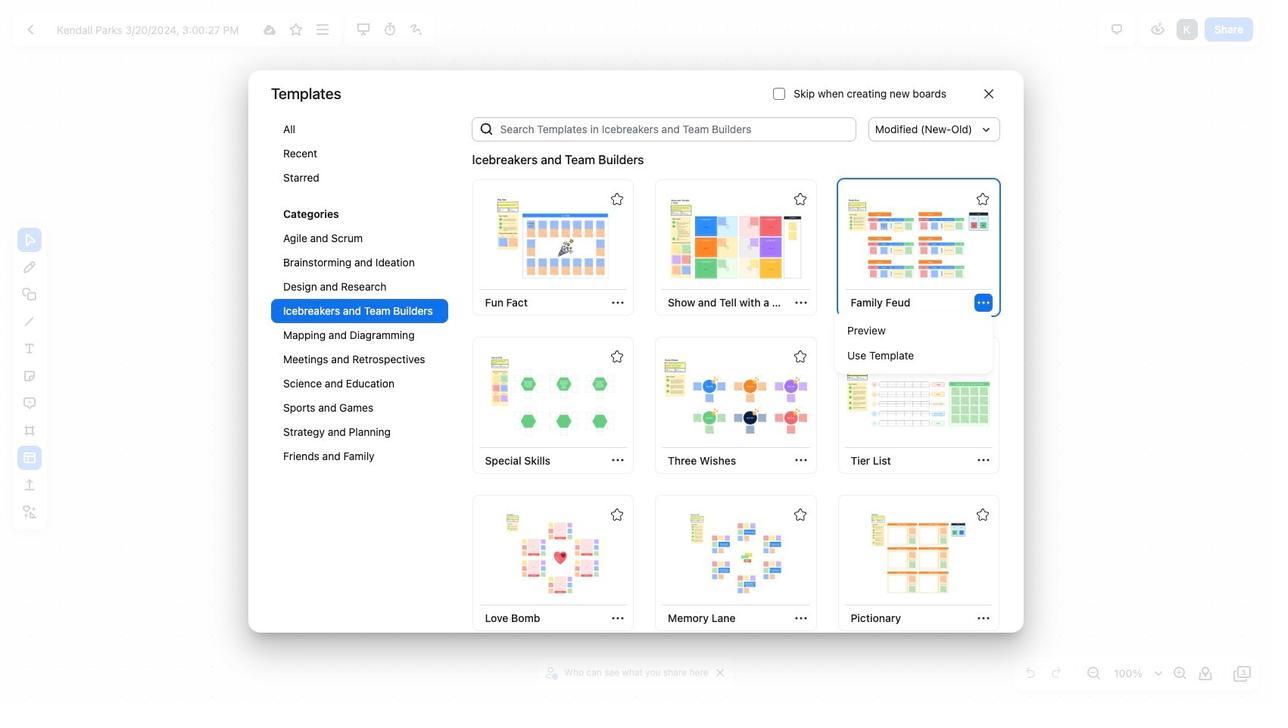 Task type: vqa. For each thing, say whether or not it's contained in the screenshot.
Record,
no



Task type: locate. For each thing, give the bounding box(es) containing it.
list
[[1176, 17, 1200, 42]]

thumbnail for special skills image
[[481, 354, 625, 439]]

zoom in image
[[1171, 665, 1189, 683]]

card for template three wishes element
[[655, 337, 817, 474]]

thumbnail for memory lane image
[[664, 512, 808, 597]]

star this whiteboard image
[[287, 20, 305, 39], [611, 193, 623, 205], [977, 193, 989, 205], [794, 351, 806, 363]]

list item
[[1176, 17, 1200, 42]]

thumbnail for tier list image
[[847, 354, 991, 439]]

comment panel image
[[1108, 20, 1126, 39]]

menu
[[842, 318, 987, 368]]

star this whiteboard image inside card for template three wishes element
[[794, 351, 806, 363]]

star this whiteboard image inside card for template fun fact element
[[611, 193, 623, 205]]

star this whiteboard image for thumbnail for pictionary
[[977, 509, 989, 521]]

thumbnail for fun fact image
[[481, 196, 625, 281]]

star this whiteboard image inside card for template memory lane element
[[794, 509, 806, 521]]

star this whiteboard image inside "card for template special skills" element
[[611, 351, 623, 363]]

star this whiteboard image inside card for template love bomb element
[[611, 509, 623, 521]]

star this whiteboard image for thumbnail for love bomb on the bottom
[[611, 509, 623, 521]]

status
[[472, 151, 644, 169]]

star this whiteboard image for card for template three wishes element
[[794, 351, 806, 363]]

menu inside card for template family feud element
[[842, 318, 987, 368]]

star this whiteboard image inside card for template show and tell with a twist element
[[794, 193, 806, 205]]

close image
[[717, 670, 725, 677]]

presentation image
[[354, 20, 373, 39]]

star this whiteboard image
[[794, 193, 806, 205], [611, 351, 623, 363], [611, 509, 623, 521], [794, 509, 806, 521], [977, 509, 989, 521]]

star this whiteboard image inside the card for template pictionary element
[[977, 509, 989, 521]]

Document name text field
[[46, 17, 255, 42]]

star this whiteboard image for card for template fun fact element
[[611, 193, 623, 205]]

timer image
[[381, 20, 399, 39]]

thumbnail for family feud image
[[847, 196, 991, 281]]

star this whiteboard image inside card for template family feud element
[[977, 193, 989, 205]]

card for template tier list element
[[838, 337, 1000, 474]]



Task type: describe. For each thing, give the bounding box(es) containing it.
star this whiteboard image for card for template family feud element
[[977, 193, 989, 205]]

dashboard image
[[22, 20, 40, 39]]

thumbnail for show and tell with a twist image
[[664, 196, 808, 281]]

zoom out image
[[1085, 665, 1103, 683]]

pages image
[[1234, 665, 1252, 683]]

thumbnail for love bomb image
[[481, 512, 625, 597]]

card for template family feud element
[[836, 180, 1000, 374]]

close image
[[985, 89, 994, 98]]

card for template fun fact element
[[472, 180, 634, 316]]

thumbnail for three wishes image
[[664, 354, 808, 439]]

Search Templates in Icebreakers and Team Builders text field
[[494, 117, 857, 142]]

card for template memory lane element
[[655, 495, 817, 632]]

laser image
[[408, 20, 426, 39]]

more options image
[[314, 20, 332, 39]]

card for template special skills element
[[472, 337, 634, 474]]

star this whiteboard image for thumbnail for memory lane at the bottom
[[794, 509, 806, 521]]

star this whiteboard image for thumbnail for show and tell with a twist
[[794, 193, 806, 205]]

card for template show and tell with a twist element
[[655, 180, 817, 316]]

card for template love bomb element
[[472, 495, 634, 632]]

card for template pictionary element
[[838, 495, 1000, 632]]

categories element
[[271, 117, 448, 484]]

star this whiteboard image for thumbnail for special skills
[[611, 351, 623, 363]]

thumbnail for pictionary image
[[847, 512, 991, 597]]



